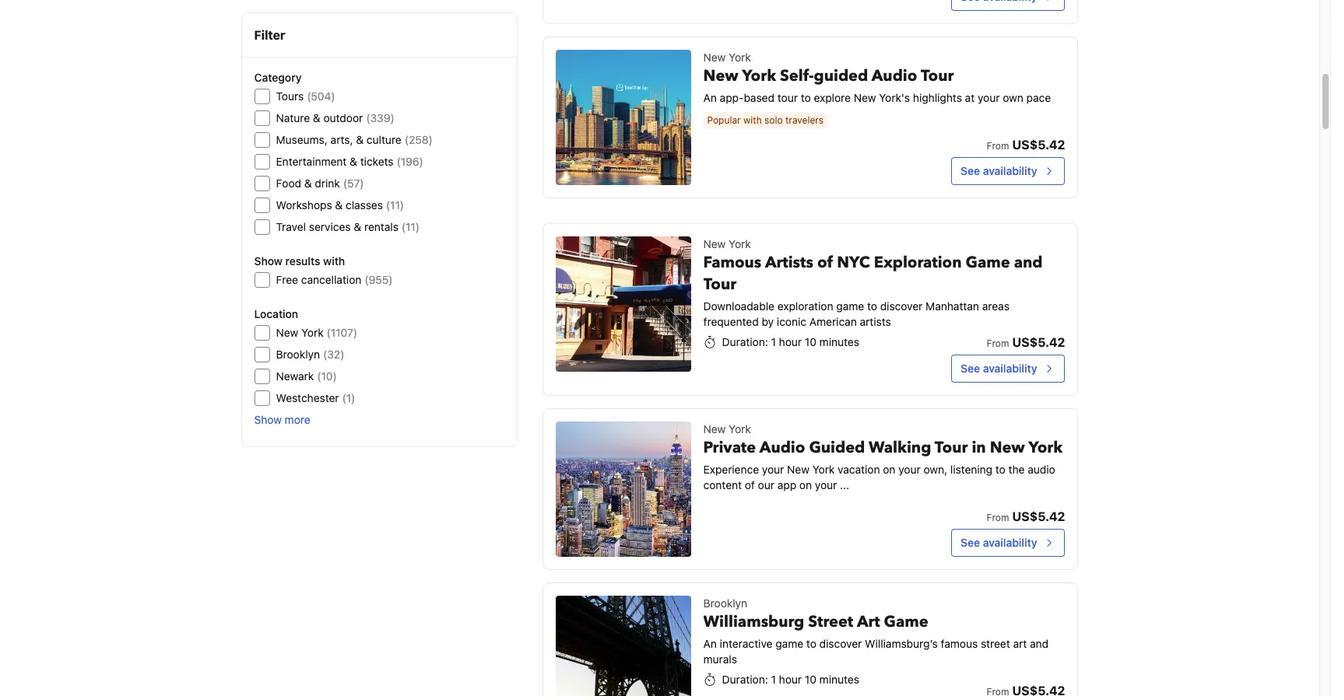 Task type: vqa. For each thing, say whether or not it's contained in the screenshot.
Th
no



Task type: locate. For each thing, give the bounding box(es) containing it.
1 vertical spatial of
[[745, 479, 755, 492]]

2 vertical spatial from
[[987, 512, 1009, 524]]

show up free
[[254, 255, 282, 268]]

hour
[[779, 335, 802, 349], [779, 673, 802, 687]]

0 horizontal spatial of
[[745, 479, 755, 492]]

1 vertical spatial tour
[[703, 274, 736, 295]]

2 vertical spatial see
[[961, 536, 980, 550]]

on
[[883, 463, 895, 476], [799, 479, 812, 492]]

2 show from the top
[[254, 413, 282, 427]]

1 vertical spatial from us$5.42
[[987, 335, 1065, 349]]

1 vertical spatial 10
[[805, 673, 816, 687]]

game up williamsburg's
[[884, 612, 928, 633]]

of left nyc
[[817, 252, 833, 273]]

highlights
[[913, 91, 962, 104]]

hour down williamsburg
[[779, 673, 802, 687]]

1 vertical spatial us$5.42
[[1012, 335, 1065, 349]]

2 minutes from the top
[[819, 673, 859, 687]]

1 horizontal spatial audio
[[872, 65, 917, 86]]

museums,
[[276, 133, 328, 146]]

filter
[[254, 28, 285, 42]]

artists
[[860, 315, 891, 328]]

audio
[[872, 65, 917, 86], [760, 437, 805, 458]]

0 vertical spatial see availability
[[961, 164, 1037, 177]]

0 vertical spatial an
[[703, 91, 717, 104]]

app-
[[720, 91, 744, 104]]

0 horizontal spatial game
[[884, 612, 928, 633]]

guided
[[814, 65, 868, 86]]

1 minutes from the top
[[819, 335, 859, 349]]

location
[[254, 307, 298, 321]]

york up based
[[742, 65, 776, 86]]

0 vertical spatial 1
[[771, 335, 776, 349]]

1 vertical spatial see availability
[[961, 362, 1037, 375]]

1 vertical spatial from
[[987, 338, 1009, 349]]

&
[[313, 111, 320, 125], [356, 133, 364, 146], [350, 155, 357, 168], [304, 177, 312, 190], [335, 198, 343, 212], [354, 220, 361, 234]]

own,
[[924, 463, 947, 476]]

1 1 from the top
[[771, 335, 776, 349]]

0 vertical spatial from us$5.42
[[987, 138, 1065, 152]]

2 availability from the top
[[983, 362, 1037, 375]]

2 see availability from the top
[[961, 362, 1037, 375]]

2 vertical spatial availability
[[983, 536, 1037, 550]]

to left the
[[995, 463, 1006, 476]]

york up audio
[[1028, 437, 1063, 458]]

to up artists
[[867, 300, 877, 313]]

1 vertical spatial discover
[[819, 637, 862, 651]]

manhattan
[[926, 300, 979, 313]]

3 us$5.42 from the top
[[1012, 510, 1065, 524]]

2 hour from the top
[[779, 673, 802, 687]]

from us$5.42 for famous artists of nyc exploration game and tour
[[987, 335, 1065, 349]]

york up app-
[[729, 51, 751, 64]]

0 vertical spatial show
[[254, 255, 282, 268]]

(57)
[[343, 177, 364, 190]]

3 see availability from the top
[[961, 536, 1037, 550]]

1 see availability from the top
[[961, 164, 1037, 177]]

from down "areas"
[[987, 338, 1009, 349]]

brooklyn
[[276, 348, 320, 361], [703, 597, 747, 610]]

on right the 'app'
[[799, 479, 812, 492]]

category
[[254, 71, 302, 84]]

2 1 from the top
[[771, 673, 776, 687]]

1 vertical spatial minutes
[[819, 673, 859, 687]]

0 vertical spatial audio
[[872, 65, 917, 86]]

street
[[981, 637, 1010, 651]]

1 hour from the top
[[779, 335, 802, 349]]

2 an from the top
[[703, 637, 717, 651]]

see availability down own
[[961, 164, 1037, 177]]

2 10 from the top
[[805, 673, 816, 687]]

tour up the own,
[[935, 437, 968, 458]]

duration: down murals
[[722, 673, 768, 687]]

0 horizontal spatial with
[[323, 255, 345, 268]]

0 vertical spatial 10
[[805, 335, 816, 349]]

york inside new york famous artists of nyc exploration game and tour downloadable exploration game to discover manhattan areas frequented by iconic american artists
[[729, 237, 751, 251]]

1 vertical spatial 1
[[771, 673, 776, 687]]

see for game
[[961, 362, 980, 375]]

with
[[743, 114, 762, 126], [323, 255, 345, 268]]

(11) right rentals
[[402, 220, 420, 234]]

2 vertical spatial us$5.42
[[1012, 510, 1065, 524]]

of inside new york famous artists of nyc exploration game and tour downloadable exploration game to discover manhattan areas frequented by iconic american artists
[[817, 252, 833, 273]]

audio up the 'app'
[[760, 437, 805, 458]]

york up famous
[[729, 237, 751, 251]]

to inside new york private audio guided walking tour in new york experience your new york vacation on your own, listening to the audio content of our app on your ...
[[995, 463, 1006, 476]]

frequented
[[703, 315, 759, 328]]

newark (10)
[[276, 370, 337, 383]]

1 horizontal spatial on
[[883, 463, 895, 476]]

1 vertical spatial duration: 1 hour 10 minutes
[[722, 673, 859, 687]]

art
[[1013, 637, 1027, 651]]

0 vertical spatial brooklyn
[[276, 348, 320, 361]]

see down the at
[[961, 164, 980, 177]]

2 duration: 1 hour 10 minutes from the top
[[722, 673, 859, 687]]

duration: for williamsburg street art game
[[722, 673, 768, 687]]

of left our at bottom
[[745, 479, 755, 492]]

minutes
[[819, 335, 859, 349], [819, 673, 859, 687]]

tour up highlights
[[921, 65, 954, 86]]

1 vertical spatial see
[[961, 362, 980, 375]]

1 horizontal spatial brooklyn
[[703, 597, 747, 610]]

see
[[961, 164, 980, 177], [961, 362, 980, 375], [961, 536, 980, 550]]

show inside button
[[254, 413, 282, 427]]

10 for tour
[[805, 335, 816, 349]]

1
[[771, 335, 776, 349], [771, 673, 776, 687]]

1 vertical spatial (11)
[[402, 220, 420, 234]]

solo
[[764, 114, 783, 126]]

1 vertical spatial show
[[254, 413, 282, 427]]

1 horizontal spatial game
[[836, 300, 864, 313]]

duration: 1 hour 10 minutes
[[722, 335, 859, 349], [722, 673, 859, 687]]

0 vertical spatial game
[[836, 300, 864, 313]]

0 horizontal spatial discover
[[819, 637, 862, 651]]

0 vertical spatial see
[[961, 164, 980, 177]]

& down the (504)
[[313, 111, 320, 125]]

workshops
[[276, 198, 332, 212]]

2 from from the top
[[987, 338, 1009, 349]]

1 vertical spatial and
[[1030, 637, 1049, 651]]

classes
[[346, 198, 383, 212]]

10
[[805, 335, 816, 349], [805, 673, 816, 687]]

minutes for artists
[[819, 335, 859, 349]]

see down listening
[[961, 536, 980, 550]]

brooklyn up newark on the left bottom of the page
[[276, 348, 320, 361]]

1 from us$5.42 from the top
[[987, 138, 1065, 152]]

...
[[840, 479, 849, 492]]

food & drink (57)
[[276, 177, 364, 190]]

availability for new york self-guided audio tour
[[983, 164, 1037, 177]]

0 vertical spatial of
[[817, 252, 833, 273]]

and
[[1014, 252, 1043, 273], [1030, 637, 1049, 651]]

street
[[808, 612, 853, 633]]

with up "free cancellation (955)"
[[323, 255, 345, 268]]

tour inside new york famous artists of nyc exploration game and tour downloadable exploration game to discover manhattan areas frequented by iconic american artists
[[703, 274, 736, 295]]

nature & outdoor (339)
[[276, 111, 394, 125]]

1 vertical spatial hour
[[779, 673, 802, 687]]

from us$5.42
[[987, 138, 1065, 152], [987, 335, 1065, 349], [987, 510, 1065, 524]]

1 horizontal spatial of
[[817, 252, 833, 273]]

of
[[817, 252, 833, 273], [745, 479, 755, 492]]

audio up york's
[[872, 65, 917, 86]]

1 vertical spatial game
[[884, 612, 928, 633]]

duration: 1 hour 10 minutes for discover
[[722, 673, 859, 687]]

tour inside the new york new york self-guided audio tour an app-based tour to explore new york's highlights at your own pace
[[921, 65, 954, 86]]

tours
[[276, 90, 304, 103]]

minutes down street
[[819, 673, 859, 687]]

& up travel services & rentals (11)
[[335, 198, 343, 212]]

game
[[836, 300, 864, 313], [775, 637, 803, 651]]

0 vertical spatial us$5.42
[[1012, 138, 1065, 152]]

1 vertical spatial duration:
[[722, 673, 768, 687]]

brooklyn inside brooklyn williamsburg street art game an interactive game to discover williamsburg's famous street art and murals
[[703, 597, 747, 610]]

see availability for new york self-guided audio tour
[[961, 164, 1037, 177]]

vacation
[[838, 463, 880, 476]]

0 vertical spatial duration: 1 hour 10 minutes
[[722, 335, 859, 349]]

availability for famous artists of nyc exploration game and tour
[[983, 362, 1037, 375]]

an inside brooklyn williamsburg street art game an interactive game to discover williamsburg's famous street art and murals
[[703, 637, 717, 651]]

0 vertical spatial availability
[[983, 164, 1037, 177]]

walking
[[869, 437, 931, 458]]

1 duration: from the top
[[722, 335, 768, 349]]

1 vertical spatial game
[[775, 637, 803, 651]]

1 vertical spatial brooklyn
[[703, 597, 747, 610]]

game up american
[[836, 300, 864, 313]]

duration: down frequented
[[722, 335, 768, 349]]

an up murals
[[703, 637, 717, 651]]

hour down iconic
[[779, 335, 802, 349]]

us$5.42
[[1012, 138, 1065, 152], [1012, 335, 1065, 349], [1012, 510, 1065, 524]]

0 horizontal spatial on
[[799, 479, 812, 492]]

availability down "areas"
[[983, 362, 1037, 375]]

your left the ...
[[815, 479, 837, 492]]

new york famous artists of nyc exploration game and tour downloadable exploration game to discover manhattan areas frequented by iconic american artists
[[703, 237, 1043, 328]]

brooklyn up williamsburg
[[703, 597, 747, 610]]

availability down own
[[983, 164, 1037, 177]]

1 down interactive
[[771, 673, 776, 687]]

see availability down the
[[961, 536, 1037, 550]]

your inside the new york new york self-guided audio tour an app-based tour to explore new york's highlights at your own pace
[[978, 91, 1000, 104]]

discover
[[880, 300, 923, 313], [819, 637, 862, 651]]

see down manhattan
[[961, 362, 980, 375]]

2 duration: from the top
[[722, 673, 768, 687]]

to inside the new york new york self-guided audio tour an app-based tour to explore new york's highlights at your own pace
[[801, 91, 811, 104]]

an inside the new york new york self-guided audio tour an app-based tour to explore new york's highlights at your own pace
[[703, 91, 717, 104]]

tour inside new york private audio guided walking tour in new york experience your new york vacation on your own, listening to the audio content of our app on your ...
[[935, 437, 968, 458]]

tour down famous
[[703, 274, 736, 295]]

with left solo
[[743, 114, 762, 126]]

from down the
[[987, 512, 1009, 524]]

1 horizontal spatial game
[[966, 252, 1010, 273]]

0 vertical spatial discover
[[880, 300, 923, 313]]

pace
[[1026, 91, 1051, 104]]

0 vertical spatial and
[[1014, 252, 1043, 273]]

experience
[[703, 463, 759, 476]]

show
[[254, 255, 282, 268], [254, 413, 282, 427]]

tour
[[777, 91, 798, 104]]

from down own
[[987, 140, 1009, 152]]

from us$5.42 down the 'pace'
[[987, 138, 1065, 152]]

1 duration: 1 hour 10 minutes from the top
[[722, 335, 859, 349]]

york
[[729, 51, 751, 64], [742, 65, 776, 86], [729, 237, 751, 251], [301, 326, 324, 339], [729, 423, 751, 436], [1028, 437, 1063, 458], [812, 463, 835, 476]]

westchester (1)
[[276, 392, 355, 405]]

& left drink
[[304, 177, 312, 190]]

hour for discover
[[779, 673, 802, 687]]

content
[[703, 479, 742, 492]]

an left app-
[[703, 91, 717, 104]]

0 vertical spatial tour
[[921, 65, 954, 86]]

york up the private at the right bottom of page
[[729, 423, 751, 436]]

(11) up rentals
[[386, 198, 404, 212]]

on down walking at the bottom right of the page
[[883, 463, 895, 476]]

show left more at left bottom
[[254, 413, 282, 427]]

game down williamsburg
[[775, 637, 803, 651]]

to down street
[[806, 637, 816, 651]]

1 an from the top
[[703, 91, 717, 104]]

from for new york self-guided audio tour
[[987, 140, 1009, 152]]

duration: 1 hour 10 minutes down iconic
[[722, 335, 859, 349]]

new
[[703, 51, 726, 64], [703, 65, 738, 86], [854, 91, 876, 104], [703, 237, 726, 251], [276, 326, 298, 339], [703, 423, 726, 436], [990, 437, 1025, 458], [787, 463, 809, 476]]

an
[[703, 91, 717, 104], [703, 637, 717, 651]]

1 see from the top
[[961, 164, 980, 177]]

availability
[[983, 164, 1037, 177], [983, 362, 1037, 375], [983, 536, 1037, 550]]

and inside new york famous artists of nyc exploration game and tour downloadable exploration game to discover manhattan areas frequented by iconic american artists
[[1014, 252, 1043, 273]]

0 vertical spatial duration:
[[722, 335, 768, 349]]

exploration
[[777, 300, 833, 313]]

williamsburg's
[[865, 637, 938, 651]]

discover up artists
[[880, 300, 923, 313]]

1 horizontal spatial with
[[743, 114, 762, 126]]

from us$5.42 down "areas"
[[987, 335, 1065, 349]]

audio
[[1028, 463, 1055, 476]]

0 horizontal spatial brooklyn
[[276, 348, 320, 361]]

to right tour
[[801, 91, 811, 104]]

the
[[1008, 463, 1025, 476]]

private
[[703, 437, 756, 458]]

1 vertical spatial an
[[703, 637, 717, 651]]

game inside new york famous artists of nyc exploration game and tour downloadable exploration game to discover manhattan areas frequented by iconic american artists
[[966, 252, 1010, 273]]

audio inside the new york new york self-guided audio tour an app-based tour to explore new york's highlights at your own pace
[[872, 65, 917, 86]]

2 vertical spatial from us$5.42
[[987, 510, 1065, 524]]

own
[[1003, 91, 1023, 104]]

(196)
[[397, 155, 423, 168]]

10 down street
[[805, 673, 816, 687]]

york down the guided
[[812, 463, 835, 476]]

york's
[[879, 91, 910, 104]]

0 vertical spatial game
[[966, 252, 1010, 273]]

discover down street
[[819, 637, 862, 651]]

10 down iconic
[[805, 335, 816, 349]]

0 vertical spatial minutes
[[819, 335, 859, 349]]

1 vertical spatial on
[[799, 479, 812, 492]]

see availability down "areas"
[[961, 362, 1037, 375]]

1 availability from the top
[[983, 164, 1037, 177]]

duration: 1 hour 10 minutes down interactive
[[722, 673, 859, 687]]

from us$5.42 down the
[[987, 510, 1065, 524]]

1 horizontal spatial discover
[[880, 300, 923, 313]]

game up "areas"
[[966, 252, 1010, 273]]

new york (1107)
[[276, 326, 357, 339]]

availability down the
[[983, 536, 1037, 550]]

1 from from the top
[[987, 140, 1009, 152]]

brooklyn for (32)
[[276, 348, 320, 361]]

minutes for art
[[819, 673, 859, 687]]

2 see from the top
[[961, 362, 980, 375]]

see availability
[[961, 164, 1037, 177], [961, 362, 1037, 375], [961, 536, 1037, 550]]

1 vertical spatial availability
[[983, 362, 1037, 375]]

your right the at
[[978, 91, 1000, 104]]

0 vertical spatial hour
[[779, 335, 802, 349]]

0 vertical spatial with
[[743, 114, 762, 126]]

2 vertical spatial see availability
[[961, 536, 1037, 550]]

1 10 from the top
[[805, 335, 816, 349]]

0 vertical spatial from
[[987, 140, 1009, 152]]

& up (57)
[[350, 155, 357, 168]]

game
[[966, 252, 1010, 273], [884, 612, 928, 633]]

2 us$5.42 from the top
[[1012, 335, 1065, 349]]

1 us$5.42 from the top
[[1012, 138, 1065, 152]]

0 horizontal spatial audio
[[760, 437, 805, 458]]

0 horizontal spatial game
[[775, 637, 803, 651]]

1 show from the top
[[254, 255, 282, 268]]

minutes down american
[[819, 335, 859, 349]]

1 vertical spatial audio
[[760, 437, 805, 458]]

2 vertical spatial tour
[[935, 437, 968, 458]]

2 from us$5.42 from the top
[[987, 335, 1065, 349]]

1 down by
[[771, 335, 776, 349]]



Task type: describe. For each thing, give the bounding box(es) containing it.
arts,
[[331, 133, 353, 146]]

(258)
[[405, 133, 433, 146]]

nyc
[[837, 252, 870, 273]]

(955)
[[365, 273, 393, 286]]

art
[[857, 612, 880, 633]]

based
[[744, 91, 774, 104]]

show more button
[[254, 413, 310, 428]]

to inside brooklyn williamsburg street art game an interactive game to discover williamsburg's famous street art and murals
[[806, 637, 816, 651]]

famous artists of nyc exploration game and tour image
[[555, 237, 691, 372]]

show results with
[[254, 255, 345, 268]]

travel
[[276, 220, 306, 234]]

show for show results with
[[254, 255, 282, 268]]

your up our at bottom
[[762, 463, 784, 476]]

famous
[[703, 252, 761, 273]]

williamsburg street art game image
[[555, 596, 691, 697]]

10 for discover
[[805, 673, 816, 687]]

york up brooklyn (32)
[[301, 326, 324, 339]]

services
[[309, 220, 351, 234]]

brooklyn for williamsburg
[[703, 597, 747, 610]]

(1107)
[[327, 326, 357, 339]]

new york self-guided audio tour image
[[555, 50, 691, 185]]

tours (504)
[[276, 90, 335, 103]]

popular with solo travelers
[[707, 114, 824, 126]]

to inside new york famous artists of nyc exploration game and tour downloadable exploration game to discover manhattan areas frequented by iconic american artists
[[867, 300, 877, 313]]

& for tickets
[[350, 155, 357, 168]]

us$5.42 for famous artists of nyc exploration game and tour
[[1012, 335, 1065, 349]]

interactive
[[720, 637, 773, 651]]

drink
[[315, 177, 340, 190]]

(10)
[[317, 370, 337, 383]]

nature
[[276, 111, 310, 125]]

popular
[[707, 114, 741, 126]]

explore
[[814, 91, 851, 104]]

at
[[965, 91, 975, 104]]

see for tour
[[961, 164, 980, 177]]

show for show more
[[254, 413, 282, 427]]

1 for discover
[[771, 673, 776, 687]]

listening
[[950, 463, 992, 476]]

(339)
[[366, 111, 394, 125]]

& right arts,
[[356, 133, 364, 146]]

more
[[285, 413, 310, 427]]

0 vertical spatial on
[[883, 463, 895, 476]]

and inside brooklyn williamsburg street art game an interactive game to discover williamsburg's famous street art and murals
[[1030, 637, 1049, 651]]

our
[[758, 479, 774, 492]]

(1)
[[342, 392, 355, 405]]

& for classes
[[335, 198, 343, 212]]

3 from from the top
[[987, 512, 1009, 524]]

westchester
[[276, 392, 339, 405]]

app
[[777, 479, 796, 492]]

your down walking at the bottom right of the page
[[898, 463, 921, 476]]

newark
[[276, 370, 314, 383]]

us$5.42 for new york self-guided audio tour
[[1012, 138, 1065, 152]]

brooklyn (32)
[[276, 348, 344, 361]]

by
[[762, 315, 774, 328]]

culture
[[367, 133, 401, 146]]

0 vertical spatial (11)
[[386, 198, 404, 212]]

private audio guided walking tour in new york image
[[555, 422, 691, 557]]

entertainment
[[276, 155, 347, 168]]

areas
[[982, 300, 1009, 313]]

entertainment & tickets (196)
[[276, 155, 423, 168]]

outdoor
[[323, 111, 363, 125]]

rentals
[[364, 220, 398, 234]]

from us$5.42 for new york self-guided audio tour
[[987, 138, 1065, 152]]

new york private audio guided walking tour in new york experience your new york vacation on your own, listening to the audio content of our app on your ...
[[703, 423, 1063, 492]]

audio inside new york private audio guided walking tour in new york experience your new york vacation on your own, listening to the audio content of our app on your ...
[[760, 437, 805, 458]]

duration: for famous artists of nyc exploration game and tour
[[722, 335, 768, 349]]

brooklyn williamsburg street art game an interactive game to discover williamsburg's famous street art and murals
[[703, 597, 1049, 666]]

& for outdoor
[[313, 111, 320, 125]]

american
[[809, 315, 857, 328]]

duration: 1 hour 10 minutes for tour
[[722, 335, 859, 349]]

3 see from the top
[[961, 536, 980, 550]]

see availability for famous artists of nyc exploration game and tour
[[961, 362, 1037, 375]]

show more
[[254, 413, 310, 427]]

famous
[[941, 637, 978, 651]]

workshops & classes (11)
[[276, 198, 404, 212]]

downloadable
[[703, 300, 774, 313]]

new york new york self-guided audio tour an app-based tour to explore new york's highlights at your own pace
[[703, 51, 1051, 104]]

from for famous artists of nyc exploration game and tour
[[987, 338, 1009, 349]]

williamsburg
[[703, 612, 804, 633]]

& down classes
[[354, 220, 361, 234]]

(504)
[[307, 90, 335, 103]]

(32)
[[323, 348, 344, 361]]

3 from us$5.42 from the top
[[987, 510, 1065, 524]]

3 availability from the top
[[983, 536, 1037, 550]]

1 for tour
[[771, 335, 776, 349]]

tickets
[[360, 155, 394, 168]]

artists
[[765, 252, 813, 273]]

free cancellation (955)
[[276, 273, 393, 286]]

results
[[285, 255, 320, 268]]

new inside new york famous artists of nyc exploration game and tour downloadable exploration game to discover manhattan areas frequented by iconic american artists
[[703, 237, 726, 251]]

travel services & rentals (11)
[[276, 220, 420, 234]]

of inside new york private audio guided walking tour in new york experience your new york vacation on your own, listening to the audio content of our app on your ...
[[745, 479, 755, 492]]

cancellation
[[301, 273, 361, 286]]

game inside brooklyn williamsburg street art game an interactive game to discover williamsburg's famous street art and murals
[[884, 612, 928, 633]]

game inside new york famous artists of nyc exploration game and tour downloadable exploration game to discover manhattan areas frequented by iconic american artists
[[836, 300, 864, 313]]

exploration
[[874, 252, 962, 273]]

hour for tour
[[779, 335, 802, 349]]

& for drink
[[304, 177, 312, 190]]

discover inside brooklyn williamsburg street art game an interactive game to discover williamsburg's famous street art and murals
[[819, 637, 862, 651]]

food
[[276, 177, 301, 190]]

discover inside new york famous artists of nyc exploration game and tour downloadable exploration game to discover manhattan areas frequented by iconic american artists
[[880, 300, 923, 313]]

museums, arts, & culture (258)
[[276, 133, 433, 146]]

free
[[276, 273, 298, 286]]

1 vertical spatial with
[[323, 255, 345, 268]]

iconic
[[777, 315, 806, 328]]

game inside brooklyn williamsburg street art game an interactive game to discover williamsburg's famous street art and murals
[[775, 637, 803, 651]]

in
[[972, 437, 986, 458]]

self-
[[780, 65, 814, 86]]

guided
[[809, 437, 865, 458]]

travelers
[[785, 114, 824, 126]]

murals
[[703, 653, 737, 666]]



